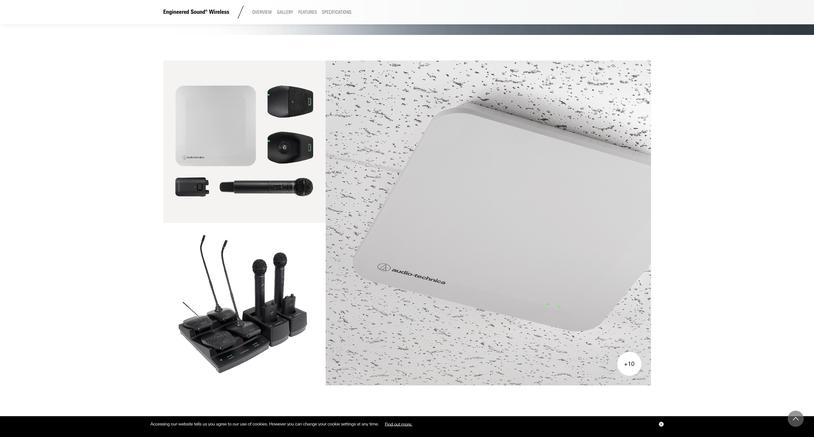 Task type: locate. For each thing, give the bounding box(es) containing it.
2 you from the left
[[287, 422, 294, 427]]

change
[[303, 422, 317, 427]]

agree
[[216, 422, 227, 427]]

of
[[248, 422, 251, 427]]

engineered
[[163, 9, 189, 16]]

our
[[171, 422, 177, 427], [233, 422, 239, 427]]

find out more.
[[385, 422, 412, 427]]

1 horizontal spatial you
[[287, 422, 294, 427]]

our left website
[[171, 422, 177, 427]]

1 horizontal spatial our
[[233, 422, 239, 427]]

cookies.
[[253, 422, 268, 427]]

0 horizontal spatial you
[[208, 422, 215, 427]]

0 horizontal spatial our
[[171, 422, 177, 427]]

engineered sound® wireless
[[163, 9, 229, 16]]

our right to
[[233, 422, 239, 427]]

settings
[[341, 422, 356, 427]]

your
[[318, 422, 326, 427]]

you left can
[[287, 422, 294, 427]]

overview
[[252, 9, 272, 15]]

you
[[208, 422, 215, 427], [287, 422, 294, 427]]

tells
[[194, 422, 201, 427]]

you right the us
[[208, 422, 215, 427]]

find
[[385, 422, 393, 427]]

product photo image
[[163, 61, 326, 223], [326, 61, 651, 386], [163, 223, 326, 386]]



Task type: vqa. For each thing, say whether or not it's contained in the screenshot.
Use
yes



Task type: describe. For each thing, give the bounding box(es) containing it.
website
[[178, 422, 193, 427]]

specifications
[[322, 9, 352, 15]]

divider line image
[[234, 6, 247, 19]]

accessing our website tells us you agree to our use of cookies. however you can change your cookie settings at any time.
[[150, 422, 380, 427]]

can
[[295, 422, 302, 427]]

to
[[228, 422, 231, 427]]

find out more. link
[[380, 420, 417, 430]]

sound®
[[191, 9, 208, 16]]

2 our from the left
[[233, 422, 239, 427]]

however
[[269, 422, 286, 427]]

out
[[394, 422, 400, 427]]

1 our from the left
[[171, 422, 177, 427]]

1 you from the left
[[208, 422, 215, 427]]

arrow up image
[[793, 417, 799, 422]]

time.
[[369, 422, 379, 427]]

any
[[362, 422, 368, 427]]

cookie
[[328, 422, 340, 427]]

features
[[298, 9, 317, 15]]

gallery
[[277, 9, 293, 15]]

us
[[203, 422, 207, 427]]

accessing
[[150, 422, 170, 427]]

at
[[357, 422, 360, 427]]

more.
[[401, 422, 412, 427]]

cross image
[[660, 424, 662, 426]]

wireless
[[209, 9, 229, 16]]

use
[[240, 422, 247, 427]]



